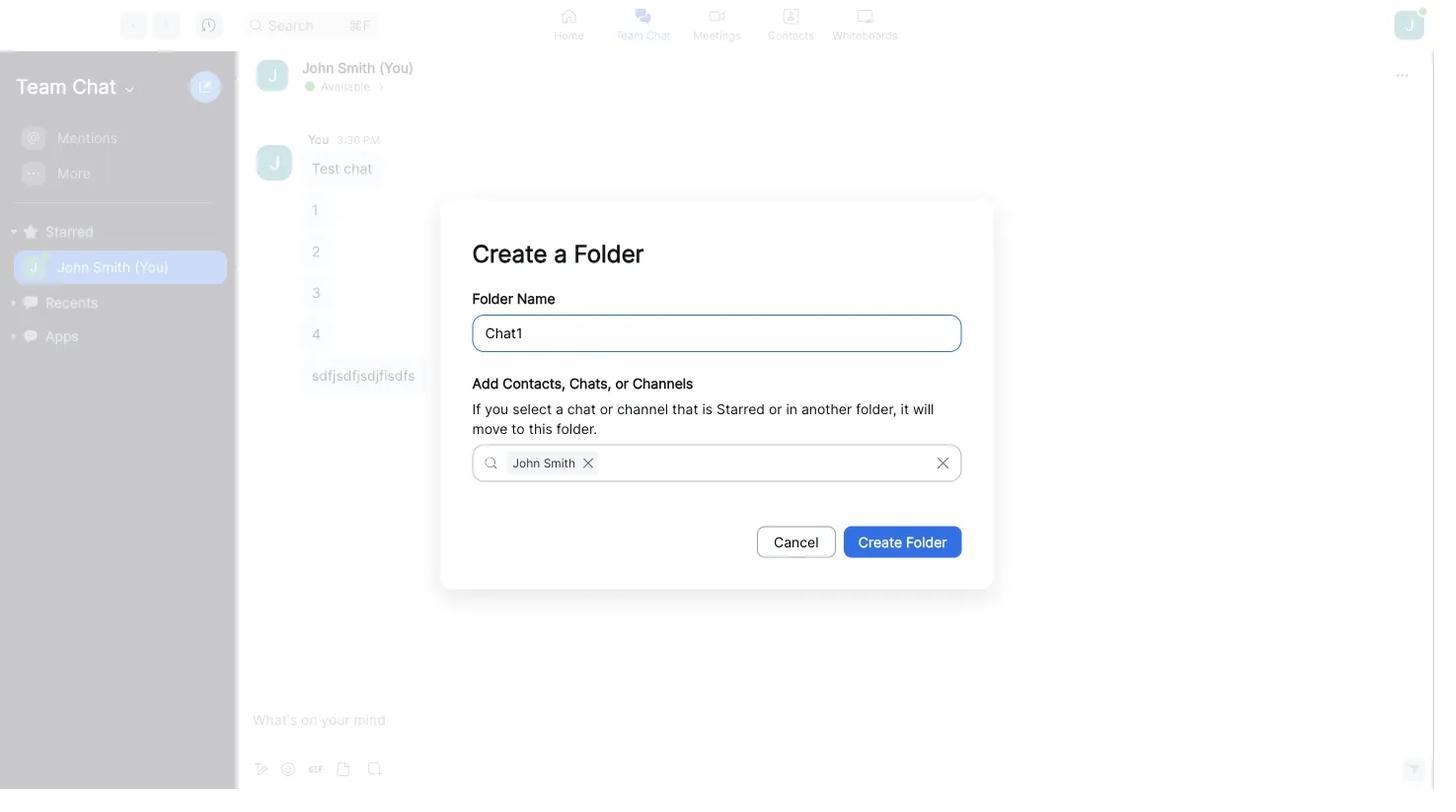 Task type: vqa. For each thing, say whether or not it's contained in the screenshot.
will
yes



Task type: locate. For each thing, give the bounding box(es) containing it.
starred tree item
[[8, 215, 227, 249]]

smith up available
[[338, 59, 375, 76]]

chat inside team chat button
[[646, 29, 671, 41]]

team chat up mentions
[[16, 75, 117, 99]]

create up folder name
[[472, 239, 547, 268]]

1 vertical spatial starred
[[717, 401, 765, 418]]

0 horizontal spatial (you)
[[134, 259, 169, 276]]

or left the in
[[769, 401, 782, 418]]

1 horizontal spatial close image
[[937, 457, 949, 469]]

close image
[[937, 457, 949, 469], [584, 458, 593, 468]]

starred
[[45, 224, 94, 240], [717, 401, 765, 418]]

john down to in the bottom left of the page
[[513, 456, 540, 470]]

1 vertical spatial (you)
[[134, 259, 169, 276]]

tree containing mentions
[[0, 118, 233, 373]]

john up available
[[302, 59, 334, 76]]

more
[[57, 165, 91, 182]]

1 horizontal spatial team chat
[[615, 29, 671, 41]]

1 vertical spatial john smith (you)
[[57, 259, 169, 276]]

john smith (you) down starred tree item
[[57, 259, 169, 276]]

close image down folder.
[[584, 458, 593, 468]]

a up folder.
[[556, 401, 563, 418]]

chat up mentions
[[72, 75, 117, 99]]

online image
[[1419, 8, 1427, 15], [305, 81, 315, 91], [305, 81, 315, 91]]

1 horizontal spatial create
[[859, 534, 902, 551]]

1 vertical spatial folder
[[472, 291, 513, 307]]

mentions
[[57, 130, 118, 147]]

chat left "meetings"
[[646, 29, 671, 41]]

(you) down starred tree item
[[134, 259, 169, 276]]

team
[[615, 29, 643, 41], [16, 75, 67, 99]]

close image down folder.
[[584, 458, 593, 468]]

chat up folder.
[[567, 401, 596, 418]]

2 horizontal spatial smith
[[544, 456, 576, 470]]

team chat image
[[635, 8, 651, 24], [635, 8, 651, 24]]

1 vertical spatial create
[[859, 534, 902, 551]]

a
[[554, 239, 567, 268], [556, 401, 563, 418]]

john inside tree
[[57, 259, 89, 276]]

0 horizontal spatial magnifier image
[[250, 19, 262, 31]]

screenshot image
[[368, 763, 382, 777]]

1 chevron right small image from the top
[[375, 79, 387, 93]]

(you) inside tree
[[134, 259, 169, 276]]

1 horizontal spatial john smith (you)
[[302, 59, 414, 76]]

create inside button
[[859, 534, 902, 551]]

starred right star image
[[45, 224, 94, 240]]

team right home
[[615, 29, 643, 41]]

1 horizontal spatial or
[[615, 376, 629, 392]]

tree
[[0, 118, 233, 373]]

create
[[472, 239, 547, 268], [859, 534, 902, 551]]

video on image
[[709, 8, 725, 24]]

1
[[312, 202, 318, 219]]

smith down starred tree item
[[93, 259, 131, 276]]

magnifier image left search
[[250, 19, 262, 31]]

0 horizontal spatial close image
[[584, 458, 593, 468]]

0 horizontal spatial create
[[472, 239, 547, 268]]

magnifier image left search
[[250, 19, 262, 31]]

name
[[517, 291, 555, 307]]

channels
[[633, 376, 693, 392]]

search
[[268, 17, 314, 34]]

magnifier image
[[250, 19, 262, 31], [485, 457, 497, 469]]

profile contact image
[[783, 8, 799, 24], [783, 8, 799, 24]]

team chat
[[615, 29, 671, 41], [16, 75, 117, 99]]

magnifier image down move
[[485, 457, 497, 469]]

create for create a folder
[[472, 239, 547, 268]]

0 vertical spatial chat
[[646, 29, 671, 41]]

john
[[302, 59, 334, 76], [57, 259, 89, 276], [513, 456, 540, 470]]

⌘f
[[349, 17, 371, 34]]

that
[[672, 401, 698, 418]]

None text field
[[602, 453, 606, 474]]

2 vertical spatial john
[[513, 456, 540, 470]]

close image up "create folder"
[[937, 457, 949, 469]]

new image
[[199, 81, 211, 93], [199, 81, 211, 93]]

0 vertical spatial (you)
[[379, 59, 414, 76]]

whiteboard small image
[[857, 8, 873, 24], [857, 8, 873, 24]]

starred right the is
[[717, 401, 765, 418]]

team up mentions
[[16, 75, 67, 99]]

1 horizontal spatial chat
[[567, 401, 596, 418]]

0 horizontal spatial starred
[[45, 224, 94, 240]]

0 horizontal spatial john smith (you)
[[57, 259, 169, 276]]

2 chevron right small image from the top
[[375, 81, 387, 93]]

test
[[312, 160, 340, 177]]

1 horizontal spatial folder
[[574, 239, 644, 268]]

john smith (you) up available
[[302, 59, 414, 76]]

(you)
[[379, 59, 414, 76], [134, 259, 169, 276]]

meetings button
[[680, 0, 754, 50]]

0 vertical spatial starred
[[45, 224, 94, 240]]

you 3:30 pm
[[308, 133, 380, 147]]

in
[[786, 401, 797, 418]]

close image up "create folder"
[[937, 457, 949, 469]]

0 horizontal spatial smith
[[93, 259, 131, 276]]

1 horizontal spatial team
[[615, 29, 643, 41]]

video on image
[[709, 8, 725, 24]]

smith down folder.
[[544, 456, 576, 470]]

chat inside add contacts, chats, or channels if you select a chat or channel that is starred or in another folder, it will move to this folder.
[[567, 401, 596, 418]]

john smith (you)
[[302, 59, 414, 76], [57, 259, 169, 276]]

0 horizontal spatial folder
[[472, 291, 513, 307]]

chat
[[646, 29, 671, 41], [72, 75, 117, 99]]

2
[[312, 243, 320, 260]]

a up the name
[[554, 239, 567, 268]]

chat
[[344, 160, 373, 177], [567, 401, 596, 418]]

0 vertical spatial team chat
[[615, 29, 671, 41]]

1 vertical spatial chat
[[567, 401, 596, 418]]

1 horizontal spatial smith
[[338, 59, 375, 76]]

tab list
[[532, 0, 902, 50]]

1 horizontal spatial starred
[[717, 401, 765, 418]]

0 vertical spatial magnifier image
[[250, 19, 262, 31]]

0 horizontal spatial team
[[16, 75, 67, 99]]

group
[[0, 120, 227, 203]]

0 vertical spatial chat
[[344, 160, 373, 177]]

team chat left "meetings"
[[615, 29, 671, 41]]

team inside button
[[615, 29, 643, 41]]

1 horizontal spatial chat
[[646, 29, 671, 41]]

0 vertical spatial magnifier image
[[250, 19, 262, 31]]

add
[[472, 376, 499, 392]]

1 vertical spatial smith
[[93, 259, 131, 276]]

0 vertical spatial a
[[554, 239, 567, 268]]

(you) up pm
[[379, 59, 414, 76]]

smith
[[338, 59, 375, 76], [93, 259, 131, 276], [544, 456, 576, 470]]

close image
[[937, 457, 949, 469], [584, 458, 593, 468]]

john down starred tree item
[[57, 259, 89, 276]]

0 vertical spatial john
[[302, 59, 334, 76]]

folder inside button
[[906, 534, 947, 551]]

1 vertical spatial john
[[57, 259, 89, 276]]

create right cancel button
[[859, 534, 902, 551]]

chevron right small image
[[375, 79, 387, 93], [375, 81, 387, 93]]

1 vertical spatial a
[[556, 401, 563, 418]]

home small image
[[561, 8, 577, 24], [561, 8, 577, 24]]

folder
[[574, 239, 644, 268], [472, 291, 513, 307], [906, 534, 947, 551]]

0 horizontal spatial chat
[[344, 160, 373, 177]]

0 vertical spatial create
[[472, 239, 547, 268]]

0 horizontal spatial magnifier image
[[250, 19, 262, 31]]

channel
[[617, 401, 668, 418]]

1 vertical spatial magnifier image
[[485, 457, 497, 469]]

to
[[512, 421, 525, 438]]

1 vertical spatial chat
[[72, 75, 117, 99]]

starred inside tree item
[[45, 224, 94, 240]]

a inside add contacts, chats, or channels if you select a chat or channel that is starred or in another folder, it will move to this folder.
[[556, 401, 563, 418]]

0 vertical spatial team
[[615, 29, 643, 41]]

or right chats,
[[615, 376, 629, 392]]

or
[[615, 376, 629, 392], [600, 401, 613, 418], [769, 401, 782, 418]]

or down chats,
[[600, 401, 613, 418]]

0 horizontal spatial john
[[57, 259, 89, 276]]

magnifier image down move
[[485, 457, 497, 469]]

1 vertical spatial team chat
[[16, 75, 117, 99]]

chat down 3:30
[[344, 160, 373, 177]]

folder,
[[856, 401, 897, 418]]

team chat button
[[606, 0, 680, 50]]

magnifier image
[[250, 19, 262, 31], [485, 457, 497, 469]]

1 vertical spatial magnifier image
[[485, 457, 497, 469]]

Folder Name text field
[[472, 315, 962, 352]]

2 horizontal spatial folder
[[906, 534, 947, 551]]

2 vertical spatial folder
[[906, 534, 947, 551]]



Task type: describe. For each thing, give the bounding box(es) containing it.
screenshot image
[[368, 763, 382, 777]]

team chat inside button
[[615, 29, 671, 41]]

2 horizontal spatial or
[[769, 401, 782, 418]]

whiteboards button
[[828, 0, 902, 50]]

mentions button
[[14, 121, 227, 155]]

contacts
[[768, 29, 814, 41]]

0 vertical spatial smith
[[338, 59, 375, 76]]

contacts,
[[503, 376, 566, 392]]

avatar image
[[1395, 10, 1424, 40]]

0 horizontal spatial or
[[600, 401, 613, 418]]

triangle right image
[[8, 226, 20, 238]]

will
[[913, 401, 934, 418]]

3
[[312, 285, 321, 302]]

3:30
[[337, 134, 360, 147]]

tab list containing home
[[532, 0, 902, 50]]

create for create folder
[[859, 534, 902, 551]]

star image
[[24, 225, 38, 239]]

4
[[312, 326, 321, 343]]

pm
[[363, 134, 380, 147]]

create folder button
[[844, 527, 962, 558]]

it
[[901, 401, 909, 418]]

create folder
[[859, 534, 947, 551]]

more button
[[14, 157, 227, 190]]

cancel
[[774, 534, 819, 551]]

contacts button
[[754, 0, 828, 50]]

online image
[[1419, 8, 1427, 15]]

1 horizontal spatial close image
[[937, 457, 949, 469]]

meetings
[[693, 29, 741, 41]]

triangle right image
[[8, 226, 20, 238]]

1 vertical spatial team
[[16, 75, 67, 99]]

folder name
[[472, 291, 555, 307]]

1 horizontal spatial john
[[302, 59, 334, 76]]

you
[[485, 401, 509, 418]]

test chat
[[312, 160, 373, 177]]

0 horizontal spatial close image
[[584, 458, 593, 468]]

0 horizontal spatial chat
[[72, 75, 117, 99]]

sdfjsdfjsdjfisdfs
[[312, 368, 415, 384]]

group containing mentions
[[0, 120, 227, 203]]

1 horizontal spatial (you)
[[379, 59, 414, 76]]

star image
[[24, 225, 38, 239]]

this
[[529, 421, 553, 438]]

available
[[321, 79, 370, 93]]

select
[[512, 401, 552, 418]]

starred inside add contacts, chats, or channels if you select a chat or channel that is starred or in another folder, it will move to this folder.
[[717, 401, 765, 418]]

1 horizontal spatial magnifier image
[[485, 457, 497, 469]]

john smith
[[513, 456, 576, 470]]

0 horizontal spatial team chat
[[16, 75, 117, 99]]

folder.
[[556, 421, 597, 438]]

another
[[801, 401, 852, 418]]

you
[[308, 133, 329, 147]]

0 vertical spatial john smith (you)
[[302, 59, 414, 76]]

create a folder
[[472, 239, 644, 268]]

add contacts, chats, or channels if you select a chat or channel that is starred or in another folder, it will move to this folder.
[[472, 376, 934, 438]]

2 vertical spatial smith
[[544, 456, 576, 470]]

is
[[702, 401, 713, 418]]

chats,
[[569, 376, 611, 392]]

2 horizontal spatial john
[[513, 456, 540, 470]]

0 vertical spatial folder
[[574, 239, 644, 268]]

home button
[[532, 0, 606, 50]]

home
[[554, 29, 584, 41]]

1 horizontal spatial magnifier image
[[485, 457, 497, 469]]

cancel button
[[757, 527, 836, 558]]

if
[[472, 401, 481, 418]]

move
[[472, 421, 508, 438]]

whiteboards
[[833, 29, 898, 41]]



